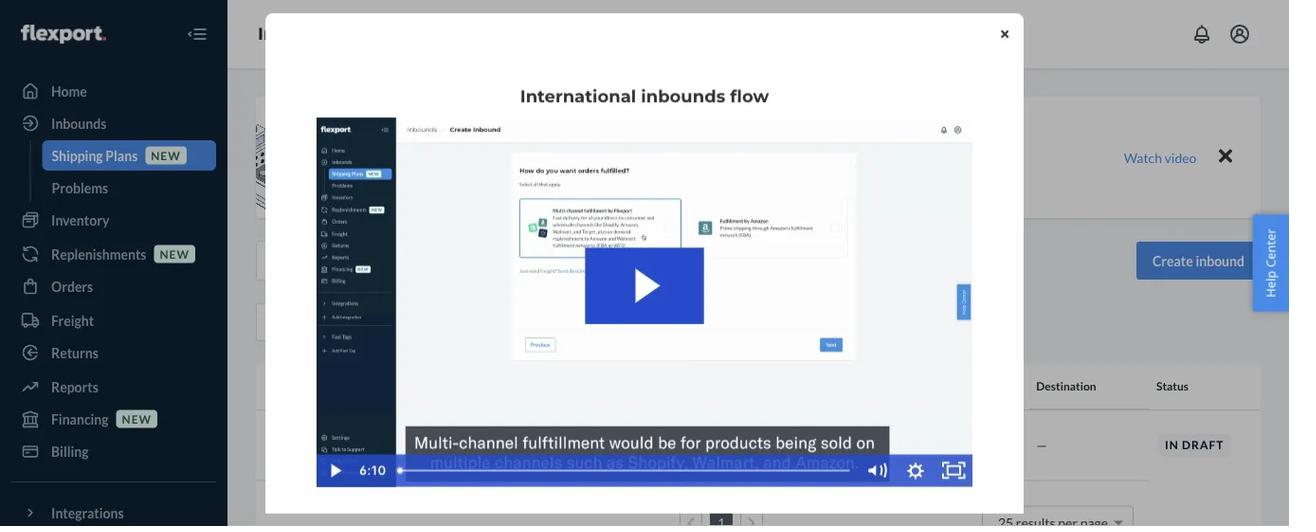 Task type: locate. For each thing, give the bounding box(es) containing it.
international inbounds flow dialog
[[265, 13, 1024, 526]]

help center
[[1262, 229, 1279, 297]]

flow
[[730, 85, 769, 106]]

close image
[[1001, 28, 1009, 40]]

international
[[520, 85, 636, 106]]

international inbounds flow
[[520, 85, 769, 106]]

video thumbnail image
[[317, 117, 973, 486], [317, 117, 973, 486]]

help
[[1262, 271, 1279, 297]]

video element
[[317, 117, 973, 486]]



Task type: vqa. For each thing, say whether or not it's contained in the screenshot.
electronically
no



Task type: describe. For each thing, give the bounding box(es) containing it.
center
[[1262, 229, 1279, 267]]

inbounds
[[641, 85, 725, 106]]

help center button
[[1253, 214, 1289, 312]]



